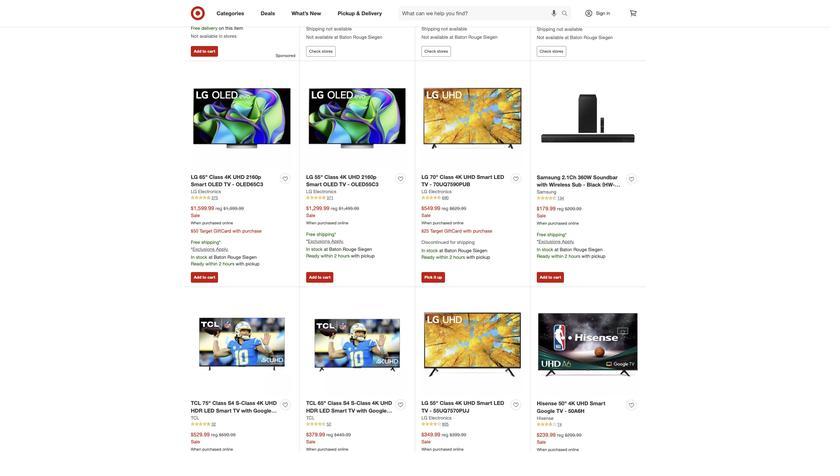 Task type: vqa. For each thing, say whether or not it's contained in the screenshot.
Online within the $379.99 reg $449.99 Sale When purchased online
yes



Task type: locate. For each thing, give the bounding box(es) containing it.
apply. down $1,599.99 reg $1,999.99 sale when purchased online $50 target giftcard with purchase
[[216, 246, 228, 252]]

1 giftcard from the left
[[214, 228, 231, 234]]

0 horizontal spatial exclusions apply. link
[[193, 246, 228, 252]]

1 2160p from the left
[[246, 173, 261, 180]]

tv up $549.99
[[422, 181, 428, 188]]

tcl link for tcl 65" class s4 s-class 4k uhd hdr led smart tv with google tv - 65s450g
[[306, 415, 315, 421]]

online inside $1,299.99 reg $1,499.99 sale when purchased online
[[338, 220, 348, 225]]

1 hdr from the left
[[191, 407, 203, 414]]

smart up 690 link
[[477, 173, 492, 180]]

$179.99 reg $209.99 sale when purchased online
[[537, 205, 582, 226]]

1 vertical spatial samsung
[[537, 189, 556, 195]]

0 vertical spatial samsung
[[537, 174, 561, 180]]

shipping right for
[[457, 239, 475, 245]]

1 horizontal spatial 65"
[[318, 400, 326, 406]]

sub
[[572, 181, 582, 188]]

sponsored
[[276, 53, 295, 58]]

1 horizontal spatial giftcard
[[444, 228, 462, 234]]

1 horizontal spatial 2160p
[[361, 173, 377, 180]]

reg
[[557, 0, 564, 6], [215, 206, 222, 211], [331, 206, 338, 211], [442, 206, 448, 211], [557, 206, 564, 212], [211, 432, 218, 437], [326, 432, 333, 437], [442, 432, 448, 437], [557, 432, 564, 438]]

0 horizontal spatial 65"
[[199, 173, 208, 180]]

class up 55uq7570puj
[[440, 400, 454, 406]]

1 horizontal spatial apply.
[[331, 238, 344, 244]]

4k inside lg 55" class 4k uhd 2160p smart oled tv - oled55c3
[[340, 173, 347, 180]]

exclusions down the $179.99 reg $209.99 sale when purchased online
[[539, 239, 561, 244]]

lg electronics link up 371 at the top
[[306, 188, 336, 195]]

reg for $179.99
[[557, 206, 564, 212]]

tv down 50"
[[556, 408, 563, 414]]

1 horizontal spatial in
[[607, 10, 610, 16]]

0 horizontal spatial oled
[[208, 181, 223, 188]]

uhd inside hisense 50" 4k uhd smart google tv - 50a6h
[[577, 400, 588, 407]]

1 horizontal spatial 55"
[[430, 400, 438, 406]]

1 samsung from the top
[[537, 174, 561, 180]]

2 inside discontinued for shipping in stock at  baton rouge siegen ready within 2 hours with pickup
[[450, 254, 452, 260]]

pickup
[[338, 10, 355, 16]]

2 horizontal spatial not
[[557, 26, 563, 32]]

class right 75"
[[212, 400, 226, 406]]

1 horizontal spatial exclusions
[[308, 238, 330, 244]]

at
[[334, 34, 338, 40], [450, 34, 454, 40], [565, 34, 569, 40], [324, 246, 328, 252], [555, 247, 559, 252], [439, 248, 443, 253], [209, 254, 213, 260]]

deals
[[261, 10, 275, 16]]

hdr up $379.99
[[306, 407, 318, 414]]

1 horizontal spatial purchase
[[473, 228, 492, 234]]

purchased inside $239.99 reg $299.99 sale when purchased online
[[548, 447, 567, 452]]

reg inside $379.99 reg $449.99 sale when purchased online
[[326, 432, 333, 437]]

lg electronics link for lg 55" class 4k uhd smart led tv - 55uq7570puj
[[422, 415, 452, 421]]

stock for lg 65" class 4k uhd 2160p smart oled tv - oled65c3
[[196, 254, 207, 260]]

0 horizontal spatial in
[[219, 33, 223, 39]]

not for second the check stores button from the right
[[441, 26, 448, 32]]

class for tcl 75" class s4 s-class 4k uhd hdr led smart tv with google tv - 75s450g
[[212, 400, 226, 406]]

class for lg 70" class 4k uhd smart led tv - 70uq7590pub
[[440, 173, 454, 180]]

2 giftcard from the left
[[444, 228, 462, 234]]

pickup for samsung 2.1ch 360w soundbar with wireless sub - black (hw- b53m)
[[592, 253, 606, 259]]

google up 32 link
[[253, 407, 271, 414]]

2 samsung from the top
[[537, 189, 556, 195]]

in for lg 65" class 4k uhd 2160p smart oled tv - oled65c3
[[191, 254, 195, 260]]

2 for oled55c3
[[334, 253, 337, 258]]

shipping for lg 65" class 4k uhd 2160p smart oled tv - oled65c3
[[201, 239, 219, 245]]

tcl 65" class s4 s-class 4k uhd hdr led smart tv with google tv - 65s450g image
[[306, 294, 408, 396], [306, 294, 408, 396]]

add to cart button
[[191, 46, 218, 57], [191, 272, 218, 283], [306, 272, 334, 283], [537, 272, 564, 283]]

purchase down the $1,999.99
[[242, 228, 262, 234]]

giftcard down the $1,999.99
[[214, 228, 231, 234]]

2 horizontal spatial check
[[540, 49, 551, 54]]

0 vertical spatial 65"
[[199, 173, 208, 180]]

google up 52 link at the left bottom of the page
[[369, 407, 387, 414]]

add to cart button for lg 65" class 4k uhd 2160p smart oled tv - oled65c3
[[191, 272, 218, 283]]

1 horizontal spatial shipping not available not available at baton rouge siegen
[[422, 26, 498, 40]]

reg down 74
[[557, 432, 564, 438]]

tcl 75" class s4 s-class 4k uhd hdr led smart tv with google tv - 75s450g image
[[191, 294, 293, 396], [191, 294, 293, 396]]

2 tcl link from the left
[[306, 415, 315, 421]]

smart up the $1,299.99
[[306, 181, 322, 188]]

class for lg 65" class 4k uhd 2160p smart oled tv - oled65c3
[[209, 173, 223, 180]]

hdr
[[191, 407, 203, 414], [306, 407, 318, 414]]

exclusions for $179.99
[[539, 239, 561, 244]]

1 horizontal spatial tcl link
[[306, 415, 315, 421]]

0 horizontal spatial target
[[200, 228, 212, 234]]

free shipping * * exclusions apply. in stock at  baton rouge siegen ready within 2 hours with pickup
[[306, 231, 375, 258], [537, 232, 606, 259], [191, 239, 260, 266]]

shipping not available not available at baton rouge siegen for third the check stores button from the right
[[306, 26, 382, 40]]

reg inside $239.99 reg $299.99 sale when purchased online
[[557, 432, 564, 438]]

- right sub
[[583, 181, 585, 188]]

-
[[232, 181, 234, 188], [347, 181, 350, 188], [430, 181, 432, 188], [583, 181, 585, 188], [430, 407, 432, 414], [565, 408, 567, 414], [199, 415, 201, 422], [314, 415, 317, 422]]

free down the $179.99 reg $209.99 sale when purchased online
[[537, 232, 546, 237]]

smart inside lg 70" class 4k uhd smart led tv - 70uq7590pub
[[477, 173, 492, 180]]

2 s4 from the left
[[343, 400, 350, 406]]

apply. down $1,299.99 reg $1,499.99 sale when purchased online
[[331, 238, 344, 244]]

s-
[[236, 400, 241, 406], [351, 400, 357, 406]]

lg electronics link up 375
[[191, 188, 221, 195]]

pick
[[425, 275, 433, 280]]

0 horizontal spatial s4
[[228, 400, 234, 406]]

805
[[442, 422, 449, 427]]

2 target from the left
[[430, 228, 443, 234]]

lg electronics link up 690
[[422, 188, 452, 195]]

not for first the check stores button from the right
[[557, 26, 563, 32]]

shipping not available not available at baton rouge siegen for second the check stores button from the right
[[422, 26, 498, 40]]

1 horizontal spatial free shipping * * exclusions apply. in stock at  baton rouge siegen ready within 2 hours with pickup
[[306, 231, 375, 258]]

google
[[253, 407, 271, 414], [369, 407, 387, 414], [537, 408, 555, 414]]

online inside the $179.99 reg $209.99 sale when purchased online
[[568, 221, 579, 226]]

reg for $529.99
[[211, 432, 218, 437]]

stores for second the check stores button from the right
[[437, 49, 448, 54]]

lg electronics up 805
[[422, 415, 452, 421]]

tcl
[[191, 400, 201, 406], [306, 400, 316, 406], [191, 415, 199, 421], [306, 415, 315, 421]]

2 oled from the left
[[323, 181, 338, 188]]

tv up 52 link at the left bottom of the page
[[348, 407, 355, 414]]

when inside the $549.99 reg $629.99 sale when purchased online $25 target giftcard with purchase
[[422, 220, 432, 225]]

giftcard up for
[[444, 228, 462, 234]]

purchased
[[202, 15, 221, 20], [318, 15, 337, 20], [433, 15, 452, 20], [548, 15, 567, 20], [202, 220, 221, 225], [318, 220, 337, 225], [433, 220, 452, 225], [548, 221, 567, 226], [202, 447, 221, 452], [318, 447, 337, 452], [433, 447, 452, 452], [548, 447, 567, 452]]

uhd inside lg 65" class 4k uhd 2160p smart oled tv - oled65c3
[[233, 173, 245, 180]]

4k inside lg 70" class 4k uhd smart led tv - 70uq7590pub
[[455, 173, 462, 180]]

hdr inside tcl 75" class s4 s-class 4k uhd hdr led smart tv with google tv - 75s450g
[[191, 407, 203, 414]]

s- for 65s450g
[[351, 400, 357, 406]]

hdr down 75"
[[191, 407, 203, 414]]

rouge
[[353, 34, 367, 40], [468, 34, 482, 40], [584, 34, 597, 40], [343, 246, 356, 252], [573, 247, 587, 252], [458, 248, 472, 253], [227, 254, 241, 260]]

hisense for hisense 50" 4k uhd smart google tv - 50a6h
[[537, 400, 557, 407]]

in down on
[[219, 33, 223, 39]]

s4 inside tcl 75" class s4 s-class 4k uhd hdr led smart tv with google tv - 75s450g
[[228, 400, 234, 406]]

tv up 375 "link"
[[224, 181, 231, 188]]

electronics up 371 at the top
[[313, 189, 336, 194]]

target right $50
[[200, 228, 212, 234]]

uhd inside "tcl 65" class s4 s-class 4k uhd hdr led smart tv with google tv - 65s450g"
[[380, 400, 392, 406]]

this
[[225, 25, 233, 31]]

1 horizontal spatial check
[[425, 49, 436, 54]]

lg 70" class 4k uhd smart led tv - 70uq7590pub image
[[422, 67, 524, 169], [422, 67, 524, 169]]

reg for $239.99
[[557, 432, 564, 438]]

1 purchase from the left
[[242, 228, 262, 234]]

tcl inside "tcl 65" class s4 s-class 4k uhd hdr led smart tv with google tv - 65s450g"
[[306, 400, 316, 406]]

2 horizontal spatial exclusions
[[539, 239, 561, 244]]

tv up 32 link
[[233, 407, 240, 414]]

tcl for tcl 65" class s4 s-class 4k uhd hdr led smart tv with google tv - 65s450g tcl link
[[306, 415, 315, 421]]

$179.99
[[537, 205, 556, 212]]

2 for oled65c3
[[219, 261, 221, 266]]

free down $50
[[191, 239, 200, 245]]

smart up 74 link
[[590, 400, 605, 407]]

smart up '75s450g' on the left bottom
[[216, 407, 232, 414]]

$379.99 reg $449.99 sale when purchased online
[[306, 431, 351, 452]]

giftcard for $549.99
[[444, 228, 462, 234]]

oled for 65"
[[208, 181, 223, 188]]

reg inside the $179.99 reg $209.99 sale when purchased online
[[557, 206, 564, 212]]

1 target from the left
[[200, 228, 212, 234]]

samsung for samsung 2.1ch 360w soundbar with wireless sub - black (hw- b53m)
[[537, 174, 561, 180]]

oled inside lg 65" class 4k uhd 2160p smart oled tv - oled65c3
[[208, 181, 223, 188]]

65" up $1,599.99
[[199, 173, 208, 180]]

0 horizontal spatial giftcard
[[214, 228, 231, 234]]

baton inside discontinued for shipping in stock at  baton rouge siegen ready within 2 hours with pickup
[[445, 248, 457, 253]]

0 horizontal spatial free shipping * * exclusions apply. in stock at  baton rouge siegen ready within 2 hours with pickup
[[191, 239, 260, 266]]

50"
[[559, 400, 567, 407]]

google up hisense link
[[537, 408, 555, 414]]

purchase up discontinued for shipping in stock at  baton rouge siegen ready within 2 hours with pickup
[[473, 228, 492, 234]]

exclusions apply. link down $50
[[193, 246, 228, 252]]

hours
[[338, 253, 350, 258], [569, 253, 580, 259], [453, 254, 465, 260], [223, 261, 234, 266]]

tcl link
[[191, 415, 199, 421], [306, 415, 315, 421]]

1 horizontal spatial google
[[369, 407, 387, 414]]

giftcard inside the $549.99 reg $629.99 sale when purchased online $25 target giftcard with purchase
[[444, 228, 462, 234]]

led
[[494, 173, 504, 180], [494, 400, 504, 406], [204, 407, 215, 414], [319, 407, 330, 414]]

$50
[[191, 228, 198, 234]]

- inside lg 55" class 4k uhd 2160p smart oled tv - oled55c3
[[347, 181, 350, 188]]

2 horizontal spatial shipping not available not available at baton rouge siegen
[[537, 26, 613, 40]]

1 check from the left
[[309, 49, 321, 54]]

0 horizontal spatial shipping not available not available at baton rouge siegen
[[306, 26, 382, 40]]

discontinued
[[422, 239, 449, 245]]

add to cart for samsung 2.1ch 360w soundbar with wireless sub - black (hw- b53m)
[[540, 275, 561, 280]]

in
[[306, 246, 310, 252], [537, 247, 541, 252], [422, 248, 425, 253], [191, 254, 195, 260]]

0 horizontal spatial tcl link
[[191, 415, 199, 421]]

tcl inside tcl 75" class s4 s-class 4k uhd hdr led smart tv with google tv - 75s450g
[[191, 400, 201, 406]]

smart up $1,599.99
[[191, 181, 206, 188]]

lg 55" class 4k uhd smart led tv - 55uq7570puj link
[[422, 399, 508, 415]]

when inside $529.99 reg $599.99 sale when purchased online
[[191, 447, 201, 452]]

lg electronics link for lg 65" class 4k uhd 2160p smart oled tv - oled65c3
[[191, 188, 221, 195]]

tv inside hisense 50" 4k uhd smart google tv - 50a6h
[[556, 408, 563, 414]]

tv inside lg 65" class 4k uhd 2160p smart oled tv - oled65c3
[[224, 181, 231, 188]]

1 hisense from the top
[[537, 400, 557, 407]]

available
[[334, 26, 352, 32], [449, 26, 467, 32], [565, 26, 583, 32], [200, 33, 218, 39], [315, 34, 333, 40], [430, 34, 448, 40], [546, 34, 564, 40]]

0 horizontal spatial not
[[326, 26, 333, 32]]

class up 65s450g
[[328, 400, 342, 406]]

1 horizontal spatial check stores
[[425, 49, 448, 54]]

1 horizontal spatial exclusions apply. link
[[308, 238, 344, 244]]

tcl link up $379.99
[[306, 415, 315, 421]]

tv inside lg 55" class 4k uhd 2160p smart oled tv - oled55c3
[[339, 181, 346, 188]]

tv inside lg 55" class 4k uhd smart led tv - 55uq7570puj
[[422, 407, 428, 414]]

reg up search
[[557, 0, 564, 6]]

ready inside discontinued for shipping in stock at  baton rouge siegen ready within 2 hours with pickup
[[422, 254, 435, 260]]

in
[[607, 10, 610, 16], [219, 33, 223, 39]]

4k up 375 "link"
[[225, 173, 231, 180]]

lg 55" class 4k uhd smart led tv - 55uq7570puj image
[[422, 294, 524, 396], [422, 294, 524, 396]]

reg down '134'
[[557, 206, 564, 212]]

reg for $1,599.99
[[215, 206, 222, 211]]

3 check stores button from the left
[[537, 46, 566, 57]]

$549.99
[[422, 205, 440, 212]]

tcl for tcl 75" class s4 s-class 4k uhd hdr led smart tv with google tv - 75s450g
[[191, 400, 201, 406]]

shipping
[[317, 231, 334, 237], [547, 232, 565, 237], [201, 239, 219, 245], [457, 239, 475, 245]]

65" inside "tcl 65" class s4 s-class 4k uhd hdr led smart tv with google tv - 65s450g"
[[318, 400, 326, 406]]

2.1ch
[[562, 174, 576, 180]]

ready for lg 65" class 4k uhd 2160p smart oled tv - oled65c3
[[191, 261, 204, 266]]

reg down 32
[[211, 432, 218, 437]]

tcl link up "$529.99"
[[191, 415, 199, 421]]

2160p
[[246, 173, 261, 180], [361, 173, 377, 180]]

shipping not available not available at baton rouge siegen down pickup on the left of the page
[[306, 26, 382, 40]]

smart up '805' link
[[477, 400, 492, 406]]

smart up 65s450g
[[331, 407, 347, 414]]

giftcard for $1,599.99
[[214, 228, 231, 234]]

lg 65" class 4k uhd 2160p smart oled tv - oled65c3 image
[[191, 67, 293, 169], [191, 67, 293, 169]]

led inside lg 55" class 4k uhd smart led tv - 55uq7570puj
[[494, 400, 504, 406]]

samsung up wireless
[[537, 174, 561, 180]]

1 vertical spatial 55"
[[430, 400, 438, 406]]

4k up 70uq7590pub
[[455, 173, 462, 180]]

purchase
[[242, 228, 262, 234], [473, 228, 492, 234]]

lg electronics for lg 70" class 4k uhd smart led tv - 70uq7590pub
[[422, 189, 452, 194]]

0 horizontal spatial check stores button
[[306, 46, 336, 57]]

s- up 52 link at the left bottom of the page
[[351, 400, 357, 406]]

reg down 52
[[326, 432, 333, 437]]

0 horizontal spatial s-
[[236, 400, 241, 406]]

1 s- from the left
[[236, 400, 241, 406]]

1 horizontal spatial check stores button
[[422, 46, 451, 57]]

- inside "tcl 65" class s4 s-class 4k uhd hdr led smart tv with google tv - 65s450g"
[[314, 415, 317, 422]]

- down 50"
[[565, 408, 567, 414]]

4k inside lg 65" class 4k uhd 2160p smart oled tv - oled65c3
[[225, 173, 231, 180]]

smart inside lg 55" class 4k uhd 2160p smart oled tv - oled55c3
[[306, 181, 322, 188]]

siegen
[[368, 34, 382, 40], [483, 34, 498, 40], [599, 34, 613, 40], [358, 246, 372, 252], [588, 247, 603, 252], [473, 248, 487, 253], [242, 254, 257, 260]]

target inside the $549.99 reg $629.99 sale when purchased online $25 target giftcard with purchase
[[430, 228, 443, 234]]

s- for 75s450g
[[236, 400, 241, 406]]

oled up 375
[[208, 181, 223, 188]]

electronics for lg 70" class 4k uhd smart led tv - 70uq7590pub
[[429, 189, 452, 194]]

4k up 55uq7570puj
[[455, 400, 462, 406]]

in right sign
[[607, 10, 610, 16]]

shipping for samsung 2.1ch 360w soundbar with wireless sub - black (hw- b53m)
[[547, 232, 565, 237]]

target for $549.99
[[430, 228, 443, 234]]

uhd inside tcl 75" class s4 s-class 4k uhd hdr led smart tv with google tv - 75s450g
[[265, 400, 277, 406]]

1 horizontal spatial hdr
[[306, 407, 318, 414]]

1 horizontal spatial s-
[[351, 400, 357, 406]]

electronics up 375
[[198, 189, 221, 194]]

tv up the '$349.99' on the right of the page
[[422, 407, 428, 414]]

class inside lg 55" class 4k uhd 2160p smart oled tv - oled55c3
[[324, 173, 339, 180]]

hours for oled65c3
[[223, 261, 234, 266]]

70"
[[430, 173, 438, 180]]

shipping not available not available at baton rouge siegen down search 'button'
[[537, 26, 613, 40]]

$629.99
[[450, 206, 466, 211]]

target
[[200, 228, 212, 234], [430, 228, 443, 234]]

$1,999.99
[[224, 206, 244, 211]]

0 vertical spatial 55"
[[315, 173, 323, 180]]

1 vertical spatial in
[[219, 33, 223, 39]]

when inside the $179.99 reg $209.99 sale when purchased online
[[537, 221, 547, 226]]

(hw-
[[602, 181, 615, 188]]

apply. down the $179.99 reg $209.99 sale when purchased online
[[562, 239, 574, 244]]

purchased inside $1,599.99 reg $1,999.99 sale when purchased online $50 target giftcard with purchase
[[202, 220, 221, 225]]

class up 371 at the top
[[324, 173, 339, 180]]

2160p inside lg 65" class 4k uhd 2160p smart oled tv - oled65c3
[[246, 173, 261, 180]]

online inside $349.99 reg $399.99 sale when purchased online
[[453, 447, 464, 452]]

class inside lg 55" class 4k uhd smart led tv - 55uq7570puj
[[440, 400, 454, 406]]

lg inside lg 65" class 4k uhd 2160p smart oled tv - oled65c3
[[191, 173, 198, 180]]

reg inside $1,599.99 reg $1,999.99 sale when purchased online $50 target giftcard with purchase
[[215, 206, 222, 211]]

0 horizontal spatial check stores
[[309, 49, 333, 54]]

1 horizontal spatial oled
[[323, 181, 338, 188]]

cart
[[207, 49, 215, 54], [207, 275, 215, 280], [323, 275, 331, 280], [553, 275, 561, 280]]

reg down 371 at the top
[[331, 206, 338, 211]]

led inside tcl 75" class s4 s-class 4k uhd hdr led smart tv with google tv - 75s450g
[[204, 407, 215, 414]]

pickup for lg 55" class 4k uhd 2160p smart oled tv - oled55c3
[[361, 253, 375, 258]]

reg $279.99
[[557, 0, 582, 6]]

2160p up "oled65c3"
[[246, 173, 261, 180]]

electronics up 690
[[429, 189, 452, 194]]

0 horizontal spatial shipping
[[306, 26, 325, 32]]

class up 375
[[209, 173, 223, 180]]

class up 52 link at the left bottom of the page
[[357, 400, 371, 406]]

52
[[327, 422, 331, 427]]

1 vertical spatial hisense
[[537, 415, 554, 421]]

4k up 50a6h
[[568, 400, 575, 407]]

sale when purchased online for first the check stores button from the right
[[537, 7, 579, 20]]

2 horizontal spatial apply.
[[562, 239, 574, 244]]

hdr inside "tcl 65" class s4 s-class 4k uhd hdr led smart tv with google tv - 65s450g"
[[306, 407, 318, 414]]

2160p up the oled55c3
[[361, 173, 377, 180]]

- up 371 link
[[347, 181, 350, 188]]

class up 70uq7590pub
[[440, 173, 454, 180]]

2 2160p from the left
[[361, 173, 377, 180]]

lg electronics up 690
[[422, 189, 452, 194]]

smart
[[477, 173, 492, 180], [191, 181, 206, 188], [306, 181, 322, 188], [477, 400, 492, 406], [590, 400, 605, 407], [216, 407, 232, 414], [331, 407, 347, 414]]

shipping down $1,299.99 reg $1,499.99 sale when purchased online
[[317, 231, 334, 237]]

tv up 371 link
[[339, 181, 346, 188]]

baton
[[339, 34, 352, 40], [455, 34, 467, 40], [570, 34, 583, 40], [329, 246, 342, 252], [560, 247, 572, 252], [445, 248, 457, 253], [214, 254, 226, 260]]

0 horizontal spatial check
[[309, 49, 321, 54]]

0 horizontal spatial 55"
[[315, 173, 323, 180]]

0 vertical spatial in
[[607, 10, 610, 16]]

at inside discontinued for shipping in stock at  baton rouge siegen ready within 2 hours with pickup
[[439, 248, 443, 253]]

hisense up $239.99
[[537, 415, 554, 421]]

sale inside $239.99 reg $299.99 sale when purchased online
[[537, 439, 546, 445]]

exclusions apply. link for $179.99
[[539, 239, 574, 244]]

stock
[[311, 246, 323, 252], [542, 247, 553, 252], [427, 248, 438, 253], [196, 254, 207, 260]]

lg 65" class 4k uhd 2160p smart oled tv - oled65c3 link
[[191, 173, 277, 188]]

hisense
[[537, 400, 557, 407], [537, 415, 554, 421]]

smart inside lg 65" class 4k uhd 2160p smart oled tv - oled65c3
[[191, 181, 206, 188]]

- inside "samsung 2.1ch 360w soundbar with wireless sub - black (hw- b53m)"
[[583, 181, 585, 188]]

lg electronics for lg 55" class 4k uhd smart led tv - 55uq7570puj
[[422, 415, 452, 421]]

stores for third the check stores button from the right
[[322, 49, 333, 54]]

lg electronics
[[191, 189, 221, 194], [306, 189, 336, 194], [422, 189, 452, 194], [422, 415, 452, 421]]

s4 up 32 link
[[228, 400, 234, 406]]

2 hisense from the top
[[537, 415, 554, 421]]

$449.99
[[334, 432, 351, 437]]

1 horizontal spatial s4
[[343, 400, 350, 406]]

$239.99
[[537, 432, 556, 438]]

134
[[557, 196, 564, 201]]

hisense 50" 4k uhd smart google tv - 50a6h image
[[537, 294, 639, 396], [537, 294, 639, 396]]

exclusions apply. link down the $179.99 reg $209.99 sale when purchased online
[[539, 239, 574, 244]]

4k up 371 link
[[340, 173, 347, 180]]

tcl link for tcl 75" class s4 s-class 4k uhd hdr led smart tv with google tv - 75s450g
[[191, 415, 199, 421]]

when inside $1,299.99 reg $1,499.99 sale when purchased online
[[306, 220, 317, 225]]

exclusions for $1,299.99
[[308, 238, 330, 244]]

stock inside discontinued for shipping in stock at  baton rouge siegen ready within 2 hours with pickup
[[427, 248, 438, 253]]

- left 55uq7570puj
[[430, 407, 432, 414]]

shipping down the $179.99 reg $209.99 sale when purchased online
[[547, 232, 565, 237]]

0 vertical spatial hisense
[[537, 400, 557, 407]]

up
[[437, 275, 442, 280]]

not
[[326, 26, 333, 32], [441, 26, 448, 32], [557, 26, 563, 32]]

2 for b53m)
[[565, 253, 567, 259]]

1 tcl link from the left
[[191, 415, 199, 421]]

uhd inside lg 55" class 4k uhd 2160p smart oled tv - oled55c3
[[348, 173, 360, 180]]

2 horizontal spatial check stores button
[[537, 46, 566, 57]]

google for tcl 75" class s4 s-class 4k uhd hdr led smart tv with google tv - 75s450g
[[253, 407, 271, 414]]

lg electronics up 371 at the top
[[306, 189, 336, 194]]

apply.
[[331, 238, 344, 244], [562, 239, 574, 244], [216, 246, 228, 252]]

2 s- from the left
[[351, 400, 357, 406]]

2 horizontal spatial google
[[537, 408, 555, 414]]

65" for lg
[[199, 173, 208, 180]]

4k up 32 link
[[257, 400, 264, 406]]

apply. for $1,299.99
[[331, 238, 344, 244]]

target for $1,599.99
[[200, 228, 212, 234]]

samsung 2.1ch 360w soundbar with wireless sub - black (hw-b53m) image
[[537, 67, 639, 170], [537, 67, 639, 170]]

reg inside the $549.99 reg $629.99 sale when purchased online $25 target giftcard with purchase
[[442, 206, 448, 211]]

sale inside $529.99 reg $599.99 sale when purchased online
[[191, 439, 200, 444]]

add to cart
[[194, 49, 215, 54], [194, 275, 215, 280], [309, 275, 331, 280], [540, 275, 561, 280]]

371 link
[[306, 195, 408, 201]]

2 purchase from the left
[[473, 228, 492, 234]]

class inside lg 70" class 4k uhd smart led tv - 70uq7590pub
[[440, 173, 454, 180]]

1 horizontal spatial target
[[430, 228, 443, 234]]

free for lg 65" class 4k uhd 2160p smart oled tv - oled65c3
[[191, 239, 200, 245]]

oled up 371 at the top
[[323, 181, 338, 188]]

- down 70"
[[430, 181, 432, 188]]

electronics for lg 55" class 4k uhd 2160p smart oled tv - oled55c3
[[313, 189, 336, 194]]

1 horizontal spatial not
[[441, 26, 448, 32]]

to for lg 65" class 4k uhd 2160p smart oled tv - oled65c3
[[203, 275, 206, 280]]

sale when purchased online for third the check stores button from the right
[[306, 7, 348, 20]]

reg for $549.99
[[442, 206, 448, 211]]

uhd
[[233, 173, 245, 180], [348, 173, 360, 180], [464, 173, 475, 180], [265, 400, 277, 406], [380, 400, 392, 406], [464, 400, 475, 406], [577, 400, 588, 407]]

within for b53m)
[[551, 253, 564, 259]]

55" up 55uq7570puj
[[430, 400, 438, 406]]

55" inside lg 55" class 4k uhd 2160p smart oled tv - oled55c3
[[315, 173, 323, 180]]

s4 up 52 link at the left bottom of the page
[[343, 400, 350, 406]]

- inside lg 65" class 4k uhd 2160p smart oled tv - oled65c3
[[232, 181, 234, 188]]

0 horizontal spatial google
[[253, 407, 271, 414]]

google inside tcl 75" class s4 s-class 4k uhd hdr led smart tv with google tv - 75s450g
[[253, 407, 271, 414]]

soundbar
[[593, 174, 618, 180]]

apply. for $179.99
[[562, 239, 574, 244]]

sale inside $1,599.99 reg $1,999.99 sale when purchased online $50 target giftcard with purchase
[[191, 212, 200, 218]]

hisense up hisense link
[[537, 400, 557, 407]]

2 horizontal spatial exclusions apply. link
[[539, 239, 574, 244]]

class
[[209, 173, 223, 180], [324, 173, 339, 180], [440, 173, 454, 180], [212, 400, 226, 406], [241, 400, 255, 406], [328, 400, 342, 406], [357, 400, 371, 406], [440, 400, 454, 406]]

oled
[[208, 181, 223, 188], [323, 181, 338, 188]]

free down the $1,299.99
[[306, 231, 315, 237]]

oled65c3
[[236, 181, 263, 188]]

1 vertical spatial 65"
[[318, 400, 326, 406]]

1 oled from the left
[[208, 181, 223, 188]]

electronics for lg 65" class 4k uhd 2160p smart oled tv - oled65c3
[[198, 189, 221, 194]]

0 horizontal spatial purchase
[[242, 228, 262, 234]]

exclusions
[[308, 238, 330, 244], [539, 239, 561, 244], [193, 246, 215, 252]]

s- up 32 link
[[236, 400, 241, 406]]

lg 55" class 4k uhd smart led tv - 55uq7570puj
[[422, 400, 504, 414]]

lg 70" class 4k uhd smart led tv - 70uq7590pub link
[[422, 173, 508, 188]]

ready for samsung 2.1ch 360w soundbar with wireless sub - black (hw- b53m)
[[537, 253, 550, 259]]

s- inside "tcl 65" class s4 s-class 4k uhd hdr led smart tv with google tv - 65s450g"
[[351, 400, 357, 406]]

lg electronics up 375
[[191, 189, 221, 194]]

55" up the $1,299.99
[[315, 173, 323, 180]]

1 check stores from the left
[[309, 49, 333, 54]]

0 horizontal spatial hdr
[[191, 407, 203, 414]]

What can we help you find? suggestions appear below search field
[[398, 6, 563, 21]]

1 check stores button from the left
[[306, 46, 336, 57]]

reg down 690
[[442, 206, 448, 211]]

375
[[211, 195, 218, 200]]

hours for b53m)
[[569, 253, 580, 259]]

lg 55" class 4k uhd 2160p smart oled tv - oled55c3 image
[[306, 67, 408, 169], [306, 67, 408, 169]]

2 horizontal spatial free shipping * * exclusions apply. in stock at  baton rouge siegen ready within 2 hours with pickup
[[537, 232, 606, 259]]

65" up 65s450g
[[318, 400, 326, 406]]

0 horizontal spatial 2160p
[[246, 173, 261, 180]]

2 hdr from the left
[[306, 407, 318, 414]]

add for lg 55" class 4k uhd 2160p smart oled tv - oled55c3
[[309, 275, 317, 280]]

uhd inside lg 55" class 4k uhd smart led tv - 55uq7570puj
[[464, 400, 475, 406]]

reg for $379.99
[[326, 432, 333, 437]]

online inside $379.99 reg $449.99 sale when purchased online
[[338, 447, 348, 452]]

free left the delivery
[[191, 25, 200, 31]]

hisense inside hisense 50" 4k uhd smart google tv - 50a6h
[[537, 400, 557, 407]]

4k inside hisense 50" 4k uhd smart google tv - 50a6h
[[568, 400, 575, 407]]

add to cart button for lg 55" class 4k uhd 2160p smart oled tv - oled55c3
[[306, 272, 334, 283]]

reg down 375
[[215, 206, 222, 211]]

2 horizontal spatial check stores
[[540, 49, 563, 54]]

with
[[537, 181, 548, 188], [232, 228, 241, 234], [463, 228, 472, 234], [351, 253, 360, 258], [582, 253, 590, 259], [466, 254, 475, 260], [236, 261, 244, 266], [241, 407, 252, 414], [357, 407, 367, 414]]

1 s4 from the left
[[228, 400, 234, 406]]

2160p inside lg 55" class 4k uhd 2160p smart oled tv - oled55c3
[[361, 173, 377, 180]]

2160p for lg 65" class 4k uhd 2160p smart oled tv - oled65c3
[[246, 173, 261, 180]]

lg electronics link for lg 70" class 4k uhd smart led tv - 70uq7590pub
[[422, 188, 452, 195]]

reg down 805
[[442, 432, 448, 437]]

0 horizontal spatial apply.
[[216, 246, 228, 252]]

exclusions apply. link down $1,299.99 reg $1,499.99 sale when purchased online
[[308, 238, 344, 244]]

target up discontinued on the right of the page
[[430, 228, 443, 234]]



Task type: describe. For each thing, give the bounding box(es) containing it.
black
[[587, 181, 601, 188]]

sale inside the $549.99 reg $629.99 sale when purchased online $25 target giftcard with purchase
[[422, 212, 431, 218]]

exclusions apply. link for $1,299.99
[[308, 238, 344, 244]]

stores inside free delivery on this item not available in stores
[[224, 33, 237, 39]]

to for samsung 2.1ch 360w soundbar with wireless sub - black (hw- b53m)
[[549, 275, 552, 280]]

lg inside lg 55" class 4k uhd smart led tv - 55uq7570puj
[[422, 400, 429, 406]]

delivery
[[362, 10, 382, 16]]

smart inside lg 55" class 4k uhd smart led tv - 55uq7570puj
[[477, 400, 492, 406]]

purchased inside $529.99 reg $599.99 sale when purchased online
[[202, 447, 221, 452]]

for
[[450, 239, 456, 245]]

wireless
[[549, 181, 570, 188]]

google inside hisense 50" 4k uhd smart google tv - 50a6h
[[537, 408, 555, 414]]

add to cart for lg 65" class 4k uhd 2160p smart oled tv - oled65c3
[[194, 275, 215, 280]]

hisense 50" 4k uhd smart google tv - 50a6h
[[537, 400, 605, 414]]

4k inside "tcl 65" class s4 s-class 4k uhd hdr led smart tv with google tv - 65s450g"
[[372, 400, 379, 406]]

stock for lg 55" class 4k uhd 2160p smart oled tv - oled55c3
[[311, 246, 323, 252]]

2 check stores button from the left
[[422, 46, 451, 57]]

sale when purchased online for second the check stores button from the right
[[422, 7, 464, 20]]

it
[[434, 275, 436, 280]]

2 check from the left
[[425, 49, 436, 54]]

on
[[219, 25, 224, 31]]

tcl for tcl link related to tcl 75" class s4 s-class 4k uhd hdr led smart tv with google tv - 75s450g
[[191, 415, 199, 421]]

shipping not available not available at baton rouge siegen for first the check stores button from the right
[[537, 26, 613, 40]]

cart for lg 55" class 4k uhd 2160p smart oled tv - oled55c3
[[323, 275, 331, 280]]

oled for 55"
[[323, 181, 338, 188]]

purchase for $549.99
[[473, 228, 492, 234]]

sale inside $349.99 reg $399.99 sale when purchased online
[[422, 439, 431, 444]]

online inside $1,599.99 reg $1,999.99 sale when purchased online $50 target giftcard with purchase
[[222, 220, 233, 225]]

- inside hisense 50" 4k uhd smart google tv - 50a6h
[[565, 408, 567, 414]]

when inside $349.99 reg $399.99 sale when purchased online
[[422, 447, 432, 452]]

55" for oled
[[315, 173, 323, 180]]

$25
[[422, 228, 429, 234]]

3 check from the left
[[540, 49, 551, 54]]

- inside tcl 75" class s4 s-class 4k uhd hdr led smart tv with google tv - 75s450g
[[199, 415, 201, 422]]

2 horizontal spatial shipping
[[537, 26, 555, 32]]

lg electronics for lg 65" class 4k uhd 2160p smart oled tv - oled65c3
[[191, 189, 221, 194]]

tv inside lg 70" class 4k uhd smart led tv - 70uq7590pub
[[422, 181, 428, 188]]

in inside discontinued for shipping in stock at  baton rouge siegen ready within 2 hours with pickup
[[422, 248, 425, 253]]

lg 65" class 4k uhd 2160p smart oled tv - oled65c3
[[191, 173, 263, 188]]

smart inside "tcl 65" class s4 s-class 4k uhd hdr led smart tv with google tv - 65s450g"
[[331, 407, 347, 414]]

free shipping * * exclusions apply. in stock at  baton rouge siegen ready within 2 hours with pickup for $1,299.99
[[306, 231, 375, 258]]

free inside free delivery on this item not available in stores
[[191, 25, 200, 31]]

690
[[442, 195, 449, 200]]

purchased inside $1,299.99 reg $1,499.99 sale when purchased online
[[318, 220, 337, 225]]

oled55c3
[[351, 181, 379, 188]]

690 link
[[422, 195, 524, 201]]

sign
[[596, 10, 605, 16]]

0 horizontal spatial exclusions
[[193, 246, 215, 252]]

shipping for lg 55" class 4k uhd 2160p smart oled tv - oled55c3
[[317, 231, 334, 237]]

smart inside tcl 75" class s4 s-class 4k uhd hdr led smart tv with google tv - 75s450g
[[216, 407, 232, 414]]

reg for $349.99
[[442, 432, 448, 437]]

$549.99 reg $629.99 sale when purchased online $25 target giftcard with purchase
[[422, 205, 492, 234]]

rouge inside discontinued for shipping in stock at  baton rouge siegen ready within 2 hours with pickup
[[458, 248, 472, 253]]

shipping inside discontinued for shipping in stock at  baton rouge siegen ready within 2 hours with pickup
[[457, 239, 475, 245]]

in for lg 55" class 4k uhd 2160p smart oled tv - oled55c3
[[306, 246, 310, 252]]

uhd inside lg 70" class 4k uhd smart led tv - 70uq7590pub
[[464, 173, 475, 180]]

free shipping * * exclusions apply. in stock at  baton rouge siegen ready within 2 hours with pickup for $179.99
[[537, 232, 606, 259]]

52 link
[[306, 421, 408, 427]]

add to cart for lg 55" class 4k uhd 2160p smart oled tv - oled55c3
[[309, 275, 331, 280]]

lg electronics link for lg 55" class 4k uhd 2160p smart oled tv - oled55c3
[[306, 188, 336, 195]]

samsung for samsung
[[537, 189, 556, 195]]

&
[[356, 10, 360, 16]]

discontinued for shipping in stock at  baton rouge siegen ready within 2 hours with pickup
[[422, 239, 490, 260]]

hours for oled55c3
[[338, 253, 350, 258]]

3 check stores from the left
[[540, 49, 563, 54]]

$1,599.99 reg $1,999.99 sale when purchased online $50 target giftcard with purchase
[[191, 205, 262, 234]]

- inside lg 70" class 4k uhd smart led tv - 70uq7590pub
[[430, 181, 432, 188]]

hours inside discontinued for shipping in stock at  baton rouge siegen ready within 2 hours with pickup
[[453, 254, 465, 260]]

32
[[211, 422, 216, 427]]

pickup & delivery
[[338, 10, 382, 16]]

tcl 65" class s4 s-class 4k uhd hdr led smart tv with google tv - 65s450g link
[[306, 399, 393, 422]]

purchased inside the $549.99 reg $629.99 sale when purchased online $25 target giftcard with purchase
[[433, 220, 452, 225]]

b53m)
[[537, 189, 553, 196]]

pickup & delivery link
[[332, 6, 390, 21]]

lg 70" class 4k uhd smart led tv - 70uq7590pub
[[422, 173, 504, 188]]

class up 32 link
[[241, 400, 255, 406]]

375 link
[[191, 195, 293, 201]]

tcl 65" class s4 s-class 4k uhd hdr led smart tv with google tv - 65s450g
[[306, 400, 392, 422]]

ready for lg 55" class 4k uhd 2160p smart oled tv - oled55c3
[[306, 253, 319, 258]]

smart inside hisense 50" 4k uhd smart google tv - 50a6h
[[590, 400, 605, 407]]

$239.99 reg $299.99 sale when purchased online
[[537, 432, 582, 452]]

$299.99
[[565, 432, 582, 438]]

not inside free delivery on this item not available in stores
[[191, 33, 198, 39]]

74
[[557, 422, 562, 427]]

tcl 75" class s4 s-class 4k uhd hdr led smart tv with google tv - 75s450g link
[[191, 399, 277, 422]]

hdr for 75"
[[191, 407, 203, 414]]

s4 for 75s450g
[[228, 400, 234, 406]]

$599.99
[[219, 432, 236, 437]]

sale inside $1,299.99 reg $1,499.99 sale when purchased online
[[306, 212, 315, 218]]

in inside free delivery on this item not available in stores
[[219, 33, 223, 39]]

lg 55" class 4k uhd 2160p smart oled tv - oled55c3 link
[[306, 173, 393, 188]]

reg for $1,299.99
[[331, 206, 338, 211]]

lg inside lg 70" class 4k uhd smart led tv - 70uq7590pub
[[422, 173, 429, 180]]

free for samsung 2.1ch 360w soundbar with wireless sub - black (hw- b53m)
[[537, 232, 546, 237]]

sale inside the $179.99 reg $209.99 sale when purchased online
[[537, 213, 546, 218]]

to for lg 55" class 4k uhd 2160p smart oled tv - oled55c3
[[318, 275, 322, 280]]

with inside $1,599.99 reg $1,999.99 sale when purchased online $50 target giftcard with purchase
[[232, 228, 241, 234]]

75s450g
[[203, 415, 225, 422]]

with inside the $549.99 reg $629.99 sale when purchased online $25 target giftcard with purchase
[[463, 228, 472, 234]]

with inside discontinued for shipping in stock at  baton rouge siegen ready within 2 hours with pickup
[[466, 254, 475, 260]]

available inside free delivery on this item not available in stores
[[200, 33, 218, 39]]

hisense link
[[537, 415, 554, 422]]

add for samsung 2.1ch 360w soundbar with wireless sub - black (hw- b53m)
[[540, 275, 547, 280]]

add to cart button for samsung 2.1ch 360w soundbar with wireless sub - black (hw- b53m)
[[537, 272, 564, 283]]

74 link
[[537, 422, 639, 427]]

tcl 75" class s4 s-class 4k uhd hdr led smart tv with google tv - 75s450g
[[191, 400, 277, 422]]

within for oled55c3
[[321, 253, 333, 258]]

google for tcl 65" class s4 s-class 4k uhd hdr led smart tv with google tv - 65s450g
[[369, 407, 387, 414]]

when inside $379.99 reg $449.99 sale when purchased online
[[306, 447, 317, 452]]

50a6h
[[568, 408, 585, 414]]

$529.99 reg $599.99 sale when purchased online
[[191, 431, 236, 452]]

samsung 2.1ch 360w soundbar with wireless sub - black (hw- b53m) link
[[537, 173, 624, 196]]

32 link
[[191, 421, 293, 427]]

purchased inside $349.99 reg $399.99 sale when purchased online
[[433, 447, 452, 452]]

s4 for 65s450g
[[343, 400, 350, 406]]

item
[[234, 25, 243, 31]]

categories
[[217, 10, 244, 16]]

with inside tcl 75" class s4 s-class 4k uhd hdr led smart tv with google tv - 75s450g
[[241, 407, 252, 414]]

tcl for tcl 65" class s4 s-class 4k uhd hdr led smart tv with google tv - 65s450g
[[306, 400, 316, 406]]

lg electronics for lg 55" class 4k uhd 2160p smart oled tv - oled55c3
[[306, 189, 336, 194]]

$1,299.99
[[306, 205, 329, 212]]

deals link
[[255, 6, 283, 21]]

70uq7590pub
[[433, 181, 470, 188]]

with inside "samsung 2.1ch 360w soundbar with wireless sub - black (hw- b53m)"
[[537, 181, 548, 188]]

what's new link
[[286, 6, 329, 21]]

805 link
[[422, 421, 524, 427]]

led inside lg 70" class 4k uhd smart led tv - 70uq7590pub
[[494, 173, 504, 180]]

371
[[327, 195, 333, 200]]

360w
[[578, 174, 592, 180]]

tv up "$529.99"
[[191, 415, 198, 422]]

$1,599.99
[[191, 205, 214, 212]]

cart for samsung 2.1ch 360w soundbar with wireless sub - black (hw- b53m)
[[553, 275, 561, 280]]

sale inside $379.99 reg $449.99 sale when purchased online
[[306, 439, 315, 444]]

purchase for $1,599.99
[[242, 228, 262, 234]]

- inside lg 55" class 4k uhd smart led tv - 55uq7570puj
[[430, 407, 432, 414]]

stock for samsung 2.1ch 360w soundbar with wireless sub - black (hw- b53m)
[[542, 247, 553, 252]]

pickup inside discontinued for shipping in stock at  baton rouge siegen ready within 2 hours with pickup
[[476, 254, 490, 260]]

online inside the $549.99 reg $629.99 sale when purchased online $25 target giftcard with purchase
[[453, 220, 464, 225]]

when inside $239.99 reg $299.99 sale when purchased online
[[537, 447, 547, 452]]

within inside discontinued for shipping in stock at  baton rouge siegen ready within 2 hours with pickup
[[436, 254, 448, 260]]

search
[[559, 10, 575, 17]]

55" for tv
[[430, 400, 438, 406]]

free delivery on this item not available in stores
[[191, 25, 243, 39]]

pick it up button
[[422, 272, 445, 283]]

$349.99 reg $399.99 sale when purchased online
[[422, 431, 466, 452]]

hisense 50" 4k uhd smart google tv - 50a6h link
[[537, 400, 624, 415]]

$1,499.99
[[339, 206, 359, 211]]

purchased inside $379.99 reg $449.99 sale when purchased online
[[318, 447, 337, 452]]

$209.99
[[565, 206, 582, 212]]

65s450g
[[318, 415, 340, 422]]

$349.99
[[422, 431, 440, 438]]

class for lg 55" class 4k uhd smart led tv - 55uq7570puj
[[440, 400, 454, 406]]

within for oled65c3
[[205, 261, 218, 266]]

$379.99
[[306, 431, 325, 438]]

2 check stores from the left
[[425, 49, 448, 54]]

1 horizontal spatial shipping
[[422, 26, 440, 32]]

65" for tcl
[[318, 400, 326, 406]]

not for third the check stores button from the right
[[326, 26, 333, 32]]

in for samsung 2.1ch 360w soundbar with wireless sub - black (hw- b53m)
[[537, 247, 541, 252]]

search button
[[559, 6, 575, 22]]

siegen inside discontinued for shipping in stock at  baton rouge siegen ready within 2 hours with pickup
[[473, 248, 487, 253]]

$279.99
[[565, 0, 582, 6]]

samsung 2.1ch 360w soundbar with wireless sub - black (hw- b53m)
[[537, 174, 618, 196]]

4k inside tcl 75" class s4 s-class 4k uhd hdr led smart tv with google tv - 75s450g
[[257, 400, 264, 406]]

when inside $1,599.99 reg $1,999.99 sale when purchased online $50 target giftcard with purchase
[[191, 220, 201, 225]]

134 link
[[537, 195, 639, 201]]

tv up $379.99
[[306, 415, 313, 422]]

stores for first the check stores button from the right
[[552, 49, 563, 54]]

purchased inside the $179.99 reg $209.99 sale when purchased online
[[548, 221, 567, 226]]

categories link
[[211, 6, 252, 21]]

pick it up
[[425, 275, 442, 280]]

online inside $239.99 reg $299.99 sale when purchased online
[[568, 447, 579, 452]]

$399.99
[[450, 432, 466, 437]]

with inside "tcl 65" class s4 s-class 4k uhd hdr led smart tv with google tv - 65s450g"
[[357, 407, 367, 414]]

sign in link
[[579, 6, 621, 21]]

4k inside lg 55" class 4k uhd smart led tv - 55uq7570puj
[[455, 400, 462, 406]]

$1,299.99 reg $1,499.99 sale when purchased online
[[306, 205, 359, 225]]

cart for lg 65" class 4k uhd 2160p smart oled tv - oled65c3
[[207, 275, 215, 280]]

what's new
[[292, 10, 321, 16]]

class for tcl 65" class s4 s-class 4k uhd hdr led smart tv with google tv - 65s450g
[[328, 400, 342, 406]]

new
[[310, 10, 321, 16]]

samsung link
[[537, 189, 556, 195]]

lg 55" class 4k uhd 2160p smart oled tv - oled55c3
[[306, 173, 379, 188]]

75"
[[203, 400, 211, 406]]

electronics for lg 55" class 4k uhd smart led tv - 55uq7570puj
[[429, 415, 452, 421]]

hisense for hisense
[[537, 415, 554, 421]]

lg inside lg 55" class 4k uhd 2160p smart oled tv - oled55c3
[[306, 173, 313, 180]]

online inside $529.99 reg $599.99 sale when purchased online
[[222, 447, 233, 452]]

led inside "tcl 65" class s4 s-class 4k uhd hdr led smart tv with google tv - 65s450g"
[[319, 407, 330, 414]]

hdr for 65"
[[306, 407, 318, 414]]

class for lg 55" class 4k uhd 2160p smart oled tv - oled55c3
[[324, 173, 339, 180]]



